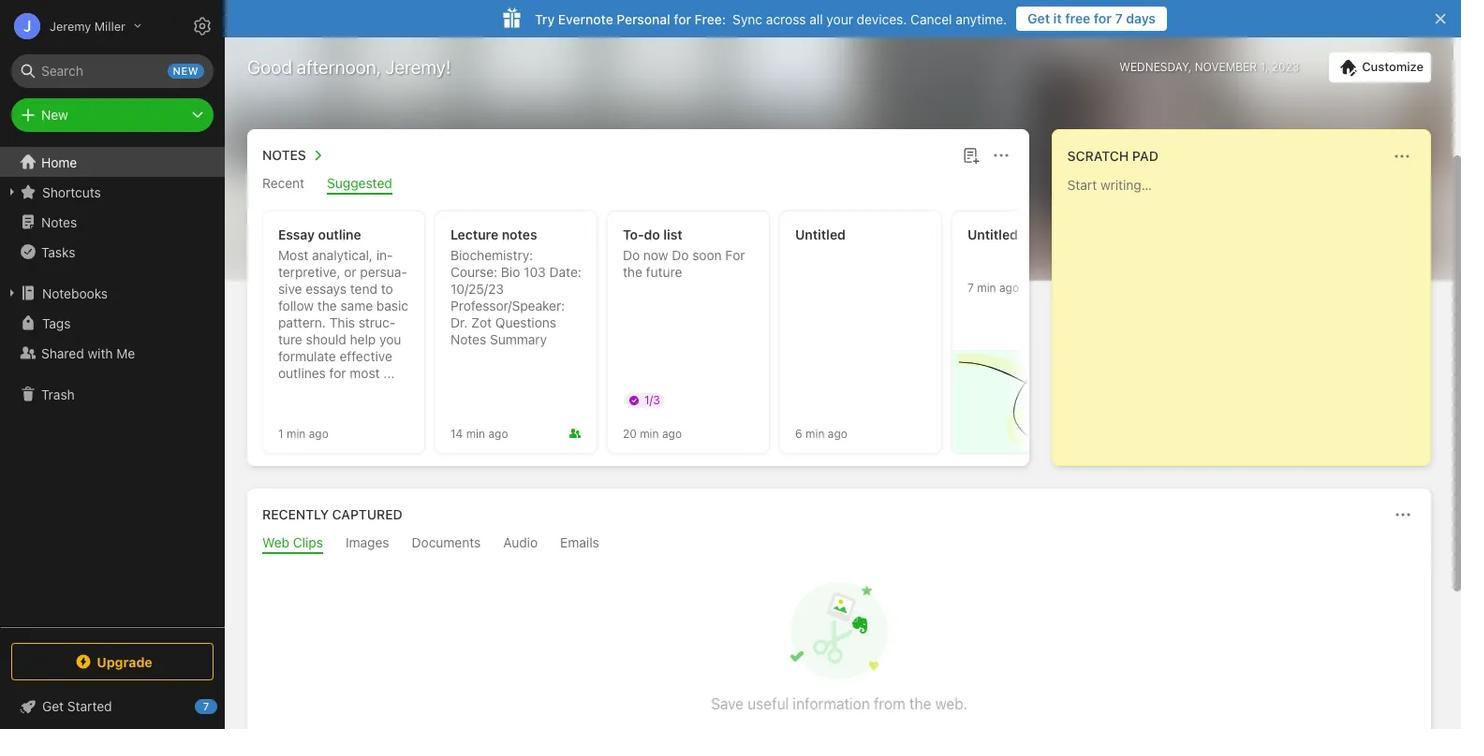 Task type: locate. For each thing, give the bounding box(es) containing it.
min
[[977, 281, 996, 295], [287, 427, 306, 441], [466, 427, 485, 441], [640, 427, 659, 441], [806, 427, 825, 441]]

shared
[[41, 345, 84, 361]]

1 horizontal spatial more actions image
[[1391, 145, 1413, 168]]

1 horizontal spatial get
[[1028, 10, 1050, 26]]

or
[[344, 264, 356, 280]]

all
[[810, 11, 823, 27]]

web clips tab panel
[[247, 555, 1431, 730]]

notes up "recent"
[[262, 147, 306, 163]]

home
[[41, 154, 77, 170]]

More actions field
[[988, 142, 1014, 169], [1389, 143, 1415, 170], [1390, 502, 1416, 528]]

recently
[[262, 507, 329, 523]]

1 horizontal spatial for
[[674, 11, 691, 27]]

the right from
[[909, 696, 931, 713]]

2 horizontal spatial notes
[[451, 332, 486, 348]]

documents tab
[[412, 535, 481, 555]]

for
[[1094, 10, 1112, 26], [674, 11, 691, 27], [329, 365, 346, 381]]

new
[[41, 107, 68, 123]]

untitled for 7
[[968, 227, 1018, 243]]

jeremy!
[[385, 56, 451, 78]]

0 horizontal spatial 7
[[203, 701, 209, 713]]

1 horizontal spatial untitled
[[968, 227, 1018, 243]]

documents
[[412, 535, 481, 551]]

tasks
[[41, 244, 75, 260]]

save useful information from the web.
[[711, 696, 968, 713]]

you
[[379, 332, 401, 348]]

suggested
[[327, 175, 392, 191]]

2 untitled from the left
[[968, 227, 1018, 243]]

sync
[[733, 11, 763, 27]]

tree
[[0, 147, 225, 627]]

this
[[329, 315, 355, 331]]

trash
[[41, 386, 75, 402]]

for left most
[[329, 365, 346, 381]]

0 horizontal spatial get
[[42, 699, 64, 715]]

7 for 7 min ago
[[968, 281, 974, 295]]

ago for 6 min ago
[[828, 427, 848, 441]]

get
[[1028, 10, 1050, 26], [42, 699, 64, 715]]

Start writing… text field
[[1068, 177, 1429, 451]]

the inside the "to-do list do now do soon for the future"
[[623, 264, 642, 280]]

1
[[278, 427, 283, 441]]

1 do from the left
[[623, 247, 640, 263]]

2 horizontal spatial the
[[909, 696, 931, 713]]

the down essays at the top of page
[[317, 298, 337, 314]]

help
[[350, 332, 376, 348]]

customize button
[[1329, 52, 1431, 82]]

for inside essay outline most analytical, in terpretive, or persua sive essays tend to follow the same basic pattern. this struc ture should help you formulate effective outlines for most ...
[[329, 365, 346, 381]]

0 vertical spatial notes
[[262, 147, 306, 163]]

for left free: at left top
[[674, 11, 691, 27]]

1 untitled from the left
[[795, 227, 846, 243]]

web.
[[935, 696, 968, 713]]

0 horizontal spatial for
[[329, 365, 346, 381]]

for for free:
[[674, 11, 691, 27]]

0 horizontal spatial the
[[317, 298, 337, 314]]

your
[[827, 11, 853, 27]]

get started
[[42, 699, 112, 715]]

Help and Learning task checklist field
[[0, 692, 225, 722]]

more actions field for scratch pad
[[1389, 143, 1415, 170]]

1 vertical spatial the
[[317, 298, 337, 314]]

7
[[1115, 10, 1123, 26], [968, 281, 974, 295], [203, 701, 209, 713]]

biochemistry:
[[451, 247, 533, 263]]

me
[[116, 345, 135, 361]]

notes down dr.
[[451, 332, 486, 348]]

1 horizontal spatial do
[[672, 247, 689, 263]]

1 horizontal spatial the
[[623, 264, 642, 280]]

min for 7
[[977, 281, 996, 295]]

get inside button
[[1028, 10, 1050, 26]]

Account field
[[0, 7, 141, 45]]

audio tab
[[503, 535, 538, 555]]

outlines
[[278, 365, 326, 381]]

notes up tasks
[[41, 214, 77, 230]]

1 horizontal spatial notes
[[262, 147, 306, 163]]

7 min ago
[[968, 281, 1019, 295]]

shortcuts
[[42, 184, 101, 200]]

0 horizontal spatial notes
[[41, 214, 77, 230]]

try
[[535, 11, 555, 27]]

2 vertical spatial notes
[[451, 332, 486, 348]]

2 vertical spatial 7
[[203, 701, 209, 713]]

1 vertical spatial 7
[[968, 281, 974, 295]]

effective
[[340, 348, 392, 364]]

dr.
[[451, 315, 468, 331]]

it
[[1053, 10, 1062, 26]]

min for 1
[[287, 427, 306, 441]]

get it free for 7 days
[[1028, 10, 1156, 26]]

across
[[766, 11, 806, 27]]

shortcuts button
[[0, 177, 224, 207]]

tend
[[350, 281, 378, 297]]

get left the 'it'
[[1028, 10, 1050, 26]]

1 tab list from the top
[[251, 175, 1025, 195]]

tab list containing web clips
[[251, 535, 1428, 555]]

2023
[[1272, 60, 1299, 74]]

for inside button
[[1094, 10, 1112, 26]]

cancel
[[911, 11, 952, 27]]

1/3
[[644, 393, 660, 407]]

customize
[[1362, 59, 1424, 74]]

notes
[[502, 227, 537, 243]]

0 vertical spatial 7
[[1115, 10, 1123, 26]]

1 vertical spatial notes
[[41, 214, 77, 230]]

soon
[[692, 247, 722, 263]]

days
[[1126, 10, 1156, 26]]

notes inside 'lecture notes biochemistry: course: bio 103 date: 10/25/23 professor/speaker: dr. zot questions notes summary'
[[451, 332, 486, 348]]

essay
[[278, 227, 315, 243]]

tab list
[[251, 175, 1025, 195], [251, 535, 1428, 555]]

untitled for 6
[[795, 227, 846, 243]]

information
[[793, 696, 870, 713]]

1 vertical spatial get
[[42, 699, 64, 715]]

2 horizontal spatial for
[[1094, 10, 1112, 26]]

scratch
[[1068, 148, 1129, 164]]

tree containing home
[[0, 147, 225, 627]]

7 inside suggested tab panel
[[968, 281, 974, 295]]

for for 7
[[1094, 10, 1112, 26]]

struc
[[359, 315, 395, 331]]

do
[[623, 247, 640, 263], [672, 247, 689, 263]]

more actions image
[[990, 144, 1012, 167], [1391, 145, 1413, 168]]

2 tab list from the top
[[251, 535, 1428, 555]]

web clips tab
[[262, 535, 323, 555]]

0 vertical spatial the
[[623, 264, 642, 280]]

min for 6
[[806, 427, 825, 441]]

0 vertical spatial get
[[1028, 10, 1050, 26]]

untitled
[[795, 227, 846, 243], [968, 227, 1018, 243]]

10/25/23
[[451, 281, 504, 297]]

0 horizontal spatial do
[[623, 247, 640, 263]]

the left future
[[623, 264, 642, 280]]

started
[[67, 699, 112, 715]]

images tab
[[346, 535, 389, 555]]

pattern.
[[278, 315, 326, 331]]

outline
[[318, 227, 361, 243]]

get for get started
[[42, 699, 64, 715]]

0 vertical spatial tab list
[[251, 175, 1025, 195]]

summary
[[490, 332, 547, 348]]

do down list
[[672, 247, 689, 263]]

for right free
[[1094, 10, 1112, 26]]

2 vertical spatial the
[[909, 696, 931, 713]]

get left the started
[[42, 699, 64, 715]]

should
[[306, 332, 346, 348]]

2 horizontal spatial 7
[[1115, 10, 1123, 26]]

tab list containing recent
[[251, 175, 1025, 195]]

1 vertical spatial tab list
[[251, 535, 1428, 555]]

formulate
[[278, 348, 336, 364]]

0 horizontal spatial untitled
[[795, 227, 846, 243]]

lecture
[[451, 227, 499, 243]]

do down to-
[[623, 247, 640, 263]]

1 horizontal spatial 7
[[968, 281, 974, 295]]

7 inside "help and learning task checklist" field
[[203, 701, 209, 713]]

get inside "help and learning task checklist" field
[[42, 699, 64, 715]]

tags
[[42, 315, 71, 331]]

professor/speaker:
[[451, 298, 565, 314]]

in
[[376, 247, 393, 263]]



Task type: describe. For each thing, give the bounding box(es) containing it.
with
[[88, 345, 113, 361]]

for
[[725, 247, 745, 263]]

sive
[[278, 264, 407, 297]]

thumbnail image
[[953, 351, 1114, 453]]

more actions image inside field
[[1391, 145, 1413, 168]]

recent tab
[[262, 175, 305, 195]]

course: bio
[[451, 264, 520, 280]]

emails tab
[[560, 535, 599, 555]]

14
[[451, 427, 463, 441]]

future
[[646, 264, 682, 280]]

the inside web clips tab panel
[[909, 696, 931, 713]]

good
[[247, 56, 292, 78]]

notes button
[[259, 144, 329, 167]]

same
[[340, 298, 373, 314]]

date:
[[549, 264, 582, 280]]

6
[[795, 427, 802, 441]]

20
[[623, 427, 637, 441]]

essays
[[306, 281, 347, 297]]

tags button
[[0, 308, 224, 338]]

click to collapse image
[[218, 695, 232, 718]]

emails
[[560, 535, 599, 551]]

web clips
[[262, 535, 323, 551]]

ago for 14 min ago
[[488, 427, 508, 441]]

do
[[644, 227, 660, 243]]

jeremy
[[50, 18, 91, 33]]

miller
[[94, 18, 125, 33]]

ago for 1 min ago
[[309, 427, 329, 441]]

14 min ago
[[451, 427, 508, 441]]

jeremy miller
[[50, 18, 125, 33]]

0 horizontal spatial more actions image
[[990, 144, 1012, 167]]

upgrade
[[97, 654, 152, 670]]

november
[[1195, 60, 1257, 74]]

expand notebooks image
[[5, 286, 20, 301]]

analytical,
[[312, 247, 373, 263]]

6 min ago
[[795, 427, 848, 441]]

notes link
[[0, 207, 224, 237]]

now
[[643, 247, 668, 263]]

from
[[874, 696, 906, 713]]

evernote
[[558, 11, 613, 27]]

home link
[[0, 147, 225, 177]]

7 inside button
[[1115, 10, 1123, 26]]

anytime.
[[956, 11, 1007, 27]]

2 do from the left
[[672, 247, 689, 263]]

ago for 7 min ago
[[999, 281, 1019, 295]]

new button
[[11, 98, 214, 132]]

recently captured button
[[259, 504, 403, 526]]

tasks button
[[0, 237, 224, 267]]

terpretive,
[[278, 247, 393, 280]]

ago for 20 min ago
[[662, 427, 682, 441]]

questions
[[495, 315, 556, 331]]

notes inside button
[[262, 147, 306, 163]]

Search text field
[[24, 54, 200, 88]]

more actions image
[[1392, 504, 1414, 526]]

images
[[346, 535, 389, 551]]

notebooks
[[42, 285, 108, 301]]

good afternoon, jeremy!
[[247, 56, 451, 78]]

more actions field for recently captured
[[1390, 502, 1416, 528]]

1 min ago
[[278, 427, 329, 441]]

scratch pad
[[1068, 148, 1159, 164]]

to
[[381, 281, 393, 297]]

save
[[711, 696, 744, 713]]

new search field
[[24, 54, 204, 88]]

shared with me link
[[0, 338, 224, 368]]

to-
[[623, 227, 644, 243]]

most
[[278, 247, 308, 263]]

to-do list do now do soon for the future
[[623, 227, 745, 280]]

tab list for recently captured
[[251, 535, 1428, 555]]

trash link
[[0, 379, 224, 409]]

7 for 7
[[203, 701, 209, 713]]

follow
[[278, 298, 314, 314]]

notebooks link
[[0, 278, 224, 308]]

audio
[[503, 535, 538, 551]]

tab list for notes
[[251, 175, 1025, 195]]

zot
[[471, 315, 492, 331]]

suggested tab
[[327, 175, 392, 195]]

min for 14
[[466, 427, 485, 441]]

the inside essay outline most analytical, in terpretive, or persua sive essays tend to follow the same basic pattern. this struc ture should help you formulate effective outlines for most ...
[[317, 298, 337, 314]]

new
[[173, 65, 199, 77]]

recent
[[262, 175, 305, 191]]

essay outline most analytical, in terpretive, or persua sive essays tend to follow the same basic pattern. this struc ture should help you formulate effective outlines for most ...
[[278, 227, 409, 381]]

min for 20
[[640, 427, 659, 441]]

suggested tab panel
[[247, 195, 1461, 466]]

most
[[350, 365, 380, 381]]

20 min ago
[[623, 427, 682, 441]]

103
[[524, 264, 546, 280]]

ture
[[278, 315, 395, 348]]

clips
[[293, 535, 323, 551]]

get for get it free for 7 days
[[1028, 10, 1050, 26]]

devices.
[[857, 11, 907, 27]]

get it free for 7 days button
[[1016, 7, 1167, 31]]

free:
[[695, 11, 726, 27]]

wednesday, november 1, 2023
[[1120, 60, 1299, 74]]

recently captured
[[262, 507, 403, 523]]

settings image
[[191, 15, 214, 37]]

1,
[[1260, 60, 1269, 74]]

shared with me
[[41, 345, 135, 361]]

wednesday,
[[1120, 60, 1192, 74]]

basic
[[376, 298, 409, 314]]



Task type: vqa. For each thing, say whether or not it's contained in the screenshot.
to
yes



